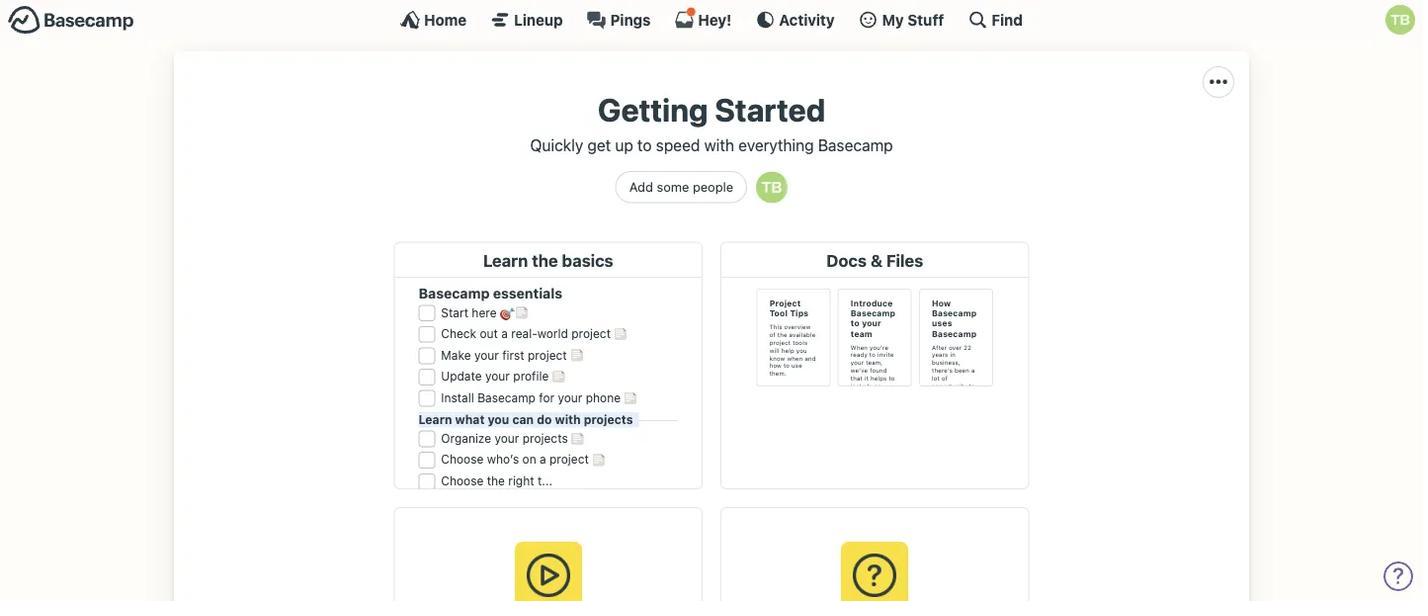 Task type: vqa. For each thing, say whether or not it's contained in the screenshot.
activity link at top
yes



Task type: locate. For each thing, give the bounding box(es) containing it.
pings button
[[587, 10, 651, 30]]

add some people
[[630, 180, 734, 194]]

up
[[615, 135, 634, 154]]

add
[[630, 180, 654, 194]]

main element
[[0, 0, 1424, 39]]

lineup link
[[491, 10, 563, 30]]

get
[[588, 135, 611, 154]]

add some people link
[[616, 171, 748, 203]]

tim burton image
[[757, 171, 788, 203]]

stuff
[[908, 11, 945, 28]]

to
[[638, 135, 652, 154]]

pings
[[611, 11, 651, 28]]

activity
[[780, 11, 835, 28]]

switch accounts image
[[8, 5, 134, 36]]

with
[[705, 135, 735, 154]]

people
[[693, 180, 734, 194]]

activity link
[[756, 10, 835, 30]]

quickly
[[530, 135, 584, 154]]

find button
[[968, 10, 1023, 30]]

hey! button
[[675, 7, 732, 30]]

getting
[[598, 91, 709, 129]]

some
[[657, 180, 690, 194]]

my stuff
[[883, 11, 945, 28]]



Task type: describe. For each thing, give the bounding box(es) containing it.
my stuff button
[[859, 10, 945, 30]]

hey!
[[699, 11, 732, 28]]

started
[[715, 91, 826, 129]]

speed
[[656, 135, 701, 154]]

basecamp
[[819, 135, 894, 154]]

tim burton image
[[1386, 5, 1416, 35]]

lineup
[[514, 11, 563, 28]]

my
[[883, 11, 904, 28]]

getting started quickly get up to speed with everything basecamp
[[530, 91, 894, 154]]

home link
[[401, 10, 467, 30]]

find
[[992, 11, 1023, 28]]

home
[[424, 11, 467, 28]]

everything
[[739, 135, 814, 154]]



